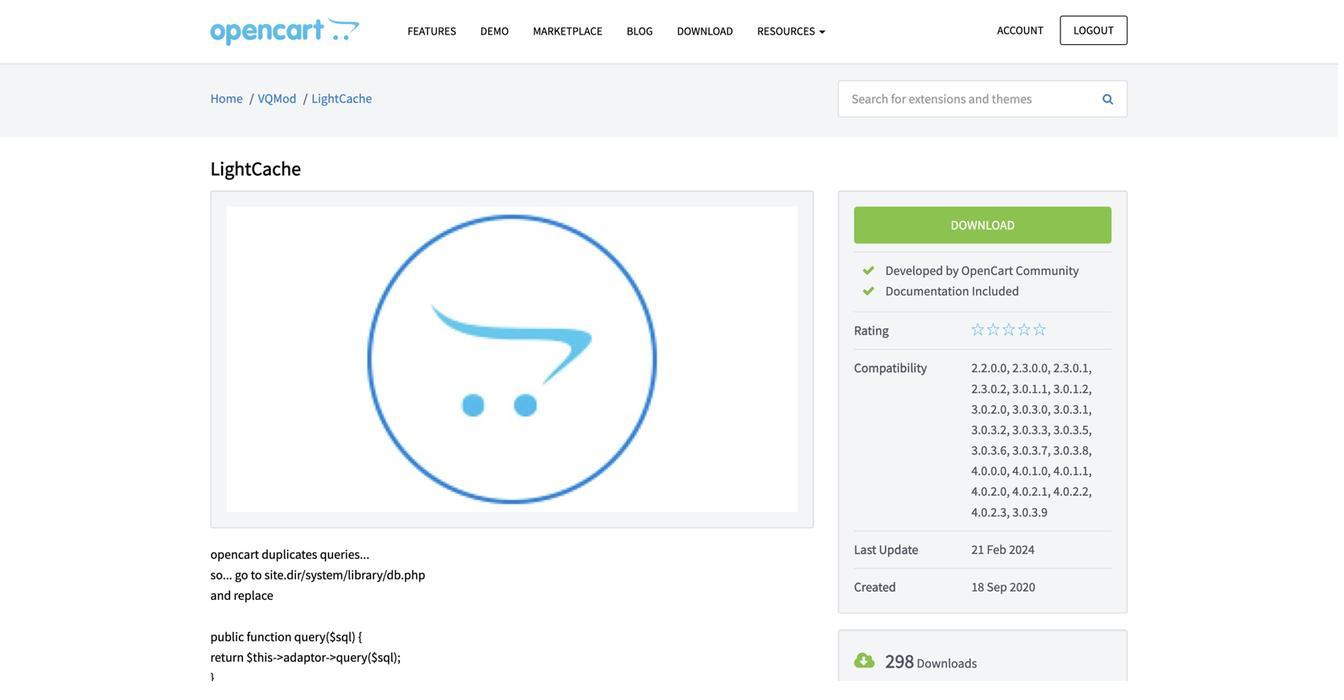 Task type: vqa. For each thing, say whether or not it's contained in the screenshot.
4.0.2.3, in the right bottom of the page
yes



Task type: locate. For each thing, give the bounding box(es) containing it.
last update
[[854, 542, 918, 558]]

2.3.0.1,
[[1054, 360, 1092, 376]]

public
[[210, 629, 244, 645]]

download
[[677, 24, 733, 38], [951, 217, 1015, 233]]

function
[[247, 629, 292, 645]]

developed
[[886, 263, 943, 279]]

account
[[997, 23, 1044, 37]]

1 horizontal spatial star light o image
[[1002, 323, 1015, 336]]

4.0.1.0,
[[1013, 463, 1051, 479]]

3.0.3.3,
[[1013, 422, 1051, 438]]

public function query($sql) { return $this->adaptor->query($sql);
[[210, 629, 401, 666]]

features link
[[396, 17, 468, 45]]

star light o image
[[972, 323, 984, 336], [1002, 323, 1015, 336], [1018, 323, 1031, 336]]

3.0.3.6,
[[972, 443, 1010, 459]]

3.0.3.9
[[1013, 504, 1048, 521]]

$this-
[[246, 650, 277, 666]]

3.0.3.7,
[[1013, 443, 1051, 459]]

{
[[358, 629, 362, 645]]

download up opencart
[[951, 217, 1015, 233]]

compatibility
[[854, 360, 927, 376]]

lightcache right the vqmod link
[[312, 91, 372, 107]]

search image
[[1103, 93, 1113, 104]]

1 horizontal spatial star light o image
[[1033, 323, 1046, 336]]

0 vertical spatial download
[[677, 24, 733, 38]]

3.0.2.0,
[[972, 401, 1010, 418]]

developed by opencart community documentation included
[[886, 263, 1079, 299]]

resources link
[[745, 17, 838, 45]]

feb
[[987, 542, 1007, 558]]

0 horizontal spatial lightcache
[[210, 157, 301, 181]]

opencart - lightcache image
[[210, 17, 359, 46]]

3.0.3.5,
[[1054, 422, 1092, 438]]

2.3.0.2,
[[972, 381, 1010, 397]]

queries...
[[320, 547, 370, 563]]

18
[[972, 579, 984, 596]]

download link right blog
[[665, 17, 745, 45]]

21
[[972, 542, 984, 558]]

star light o image
[[987, 323, 1000, 336], [1033, 323, 1046, 336]]

so...
[[210, 567, 232, 583]]

download right blog
[[677, 24, 733, 38]]

Search for extensions and themes text field
[[838, 80, 1090, 117]]

created
[[854, 579, 896, 596]]

go
[[235, 567, 248, 583]]

last
[[854, 542, 876, 558]]

marketplace
[[533, 24, 603, 38]]

star light o image up the 2.3.0.0,
[[1033, 323, 1046, 336]]

blog
[[627, 24, 653, 38]]

1 vertical spatial lightcache
[[210, 157, 301, 181]]

2 star light o image from the left
[[1033, 323, 1046, 336]]

0 horizontal spatial download
[[677, 24, 733, 38]]

home link
[[210, 91, 243, 107]]

star light o image up 2.2.0.0,
[[972, 323, 984, 336]]

2.3.0.0,
[[1013, 360, 1051, 376]]

demo link
[[468, 17, 521, 45]]

download link
[[665, 17, 745, 45], [854, 207, 1112, 244]]

opencart
[[961, 263, 1013, 279]]

3 star light o image from the left
[[1018, 323, 1031, 336]]

blog link
[[615, 17, 665, 45]]

0 horizontal spatial star light o image
[[972, 323, 984, 336]]

0 vertical spatial lightcache
[[312, 91, 372, 107]]

star light o image down "included"
[[1002, 323, 1015, 336]]

included
[[972, 283, 1019, 299]]

1 horizontal spatial download link
[[854, 207, 1112, 244]]

1 vertical spatial download
[[951, 217, 1015, 233]]

star light o image up the 2.3.0.0,
[[1018, 323, 1031, 336]]

lightcache down vqmod
[[210, 157, 301, 181]]

vqmod
[[258, 91, 297, 107]]

to
[[251, 567, 262, 583]]

2 horizontal spatial star light o image
[[1018, 323, 1031, 336]]

3.0.3.1,
[[1054, 401, 1092, 418]]

4.0.2.1,
[[1013, 484, 1051, 500]]

4.0.2.0,
[[972, 484, 1010, 500]]

download link up opencart
[[854, 207, 1112, 244]]

star light o image down "included"
[[987, 323, 1000, 336]]

2024
[[1009, 542, 1035, 558]]

lightcache
[[312, 91, 372, 107], [210, 157, 301, 181]]

query($sql)
[[294, 629, 356, 645]]

cloud download image
[[854, 652, 875, 671]]

3.0.1.2,
[[1054, 381, 1092, 397]]

>query($sql);
[[330, 650, 401, 666]]

1 vertical spatial download link
[[854, 207, 1112, 244]]

download for download link to the left
[[677, 24, 733, 38]]

1 star light o image from the left
[[987, 323, 1000, 336]]

rating
[[854, 323, 889, 339]]

0 horizontal spatial star light o image
[[987, 323, 1000, 336]]

2.2.0.0,
[[972, 360, 1010, 376]]

community
[[1016, 263, 1079, 279]]

home
[[210, 91, 243, 107]]

0 vertical spatial download link
[[665, 17, 745, 45]]

1 horizontal spatial download
[[951, 217, 1015, 233]]



Task type: describe. For each thing, give the bounding box(es) containing it.
3.0.3.8,
[[1054, 443, 1092, 459]]

4.0.2.2,
[[1054, 484, 1092, 500]]

documentation
[[886, 283, 969, 299]]

2 star light o image from the left
[[1002, 323, 1015, 336]]

>adaptor-
[[277, 650, 330, 666]]

return
[[210, 650, 244, 666]]

downloads
[[917, 656, 977, 672]]

0 horizontal spatial download link
[[665, 17, 745, 45]]

account link
[[984, 16, 1057, 45]]

1 star light o image from the left
[[972, 323, 984, 336]]

1 horizontal spatial lightcache
[[312, 91, 372, 107]]

3.0.1.1,
[[1013, 381, 1051, 397]]

18 sep 2020
[[972, 579, 1036, 596]]

4.0.2.3,
[[972, 504, 1010, 521]]

4.0.1.1,
[[1054, 463, 1092, 479]]

site.dir/system/library/db.php
[[264, 567, 425, 583]]

logout
[[1074, 23, 1114, 37]]

lightcache link
[[312, 91, 372, 107]]

3.0.3.0,
[[1013, 401, 1051, 418]]

4.0.0.0,
[[972, 463, 1010, 479]]

sep
[[987, 579, 1007, 596]]

demo
[[480, 24, 509, 38]]

298 downloads
[[886, 650, 977, 674]]

vqmod link
[[258, 91, 297, 107]]

opencart duplicates queries... so... go to site.dir/system/library/db.php and replace
[[210, 547, 425, 604]]

features
[[408, 24, 456, 38]]

download for bottommost download link
[[951, 217, 1015, 233]]

3.0.3.2,
[[972, 422, 1010, 438]]

duplicates
[[262, 547, 317, 563]]

2020
[[1010, 579, 1036, 596]]

logout link
[[1060, 16, 1128, 45]]

21 feb 2024
[[972, 542, 1035, 558]]

by
[[946, 263, 959, 279]]

2.2.0.0, 2.3.0.0, 2.3.0.1, 2.3.0.2, 3.0.1.1, 3.0.1.2, 3.0.2.0, 3.0.3.0, 3.0.3.1, 3.0.3.2, 3.0.3.3, 3.0.3.5, 3.0.3.6, 3.0.3.7, 3.0.3.8, 4.0.0.0, 4.0.1.0, 4.0.1.1, 4.0.2.0, 4.0.2.1, 4.0.2.2, 4.0.2.3, 3.0.3.9
[[972, 360, 1092, 521]]

and
[[210, 588, 231, 604]]

lightcache image
[[227, 207, 798, 513]]

update
[[879, 542, 918, 558]]

opencart
[[210, 547, 259, 563]]

marketplace link
[[521, 17, 615, 45]]

replace
[[234, 588, 273, 604]]

298
[[886, 650, 914, 674]]

resources
[[757, 24, 818, 38]]



